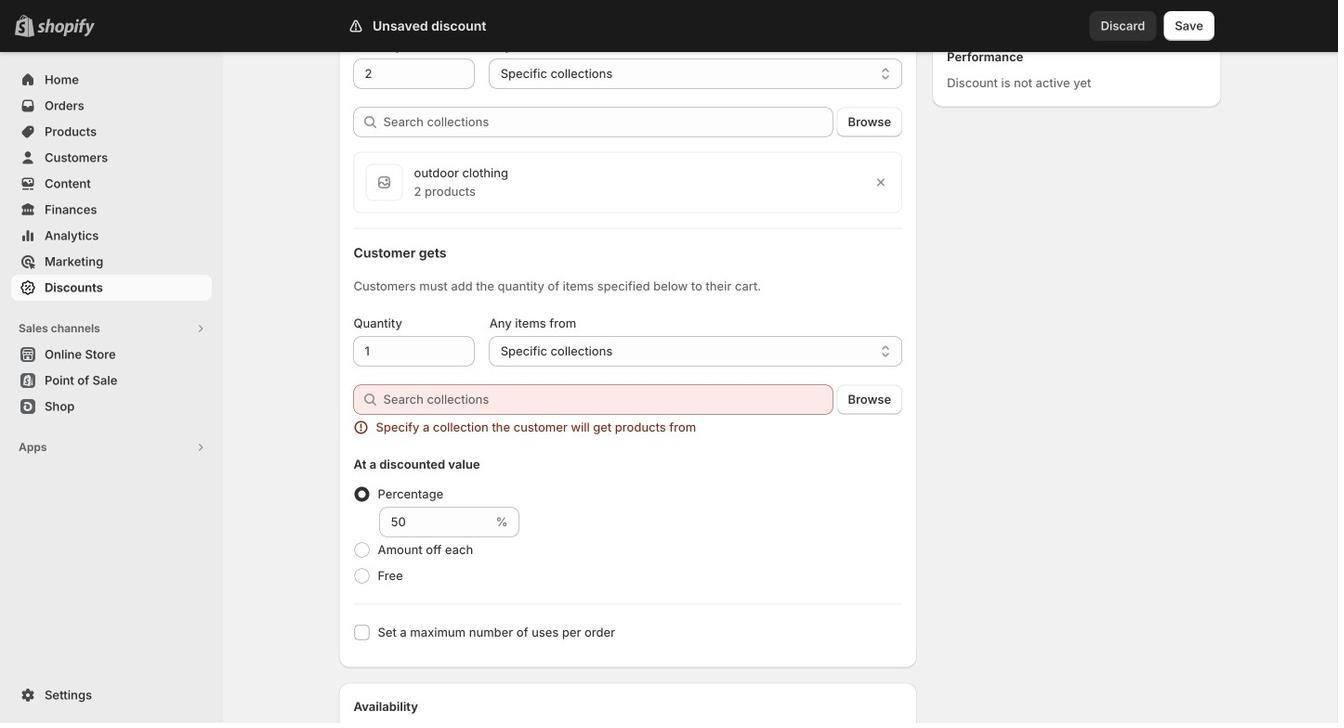 Task type: vqa. For each thing, say whether or not it's contained in the screenshot.
"my store" image
no



Task type: describe. For each thing, give the bounding box(es) containing it.
shopify image
[[37, 18, 95, 37]]

Search collections text field
[[383, 107, 833, 137]]

Search collections text field
[[383, 385, 833, 415]]



Task type: locate. For each thing, give the bounding box(es) containing it.
None text field
[[380, 508, 492, 538]]

None text field
[[354, 59, 475, 89], [354, 337, 475, 367], [354, 59, 475, 89], [354, 337, 475, 367]]



